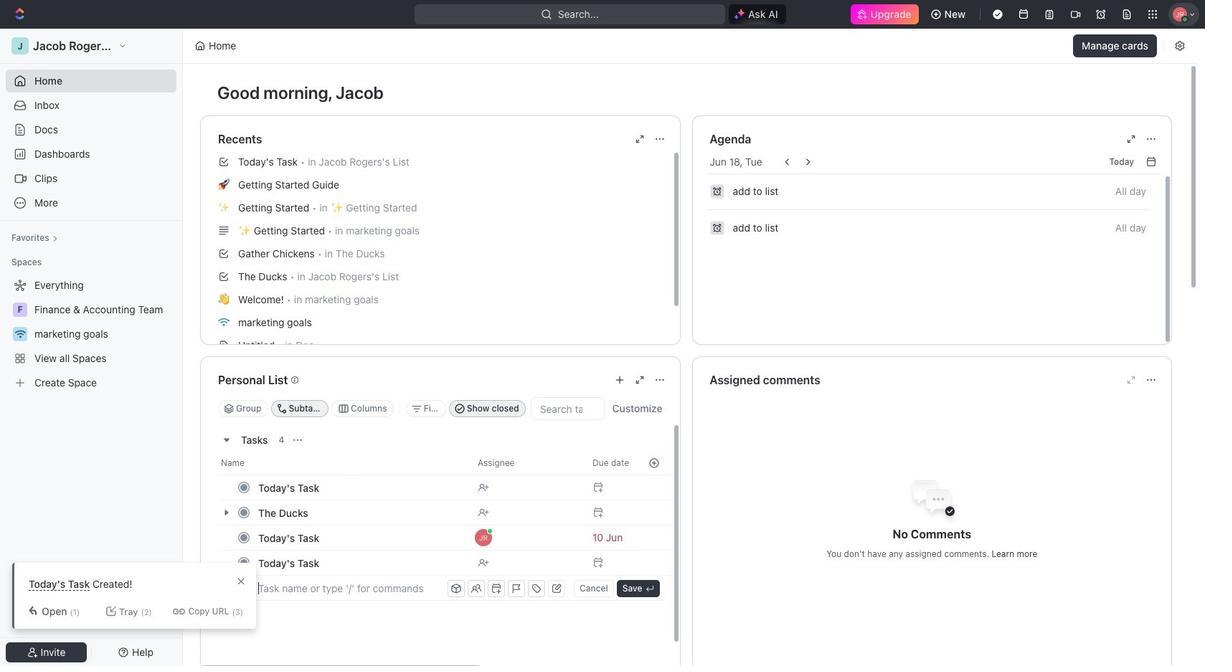 Task type: describe. For each thing, give the bounding box(es) containing it.
jacob rogers's workspace, , element
[[11, 37, 29, 55]]

sidebar navigation
[[0, 29, 186, 667]]

tree inside sidebar navigation
[[6, 274, 177, 395]]

Search tasks... text field
[[532, 398, 604, 420]]



Task type: locate. For each thing, give the bounding box(es) containing it.
finance & accounting team, , element
[[13, 303, 27, 317]]

wifi image
[[218, 318, 230, 327], [15, 330, 25, 339]]

tree
[[6, 274, 177, 395]]

0 vertical spatial wifi image
[[218, 318, 230, 327]]

Task name or type '/' for commands text field
[[258, 577, 445, 600]]

0 horizontal spatial wifi image
[[15, 330, 25, 339]]

1 horizontal spatial wifi image
[[218, 318, 230, 327]]

wifi image inside tree
[[15, 330, 25, 339]]

1 vertical spatial wifi image
[[15, 330, 25, 339]]



Task type: vqa. For each thing, say whether or not it's contained in the screenshot.
JACOB ROGERS'S WORKSPACE, , element
yes



